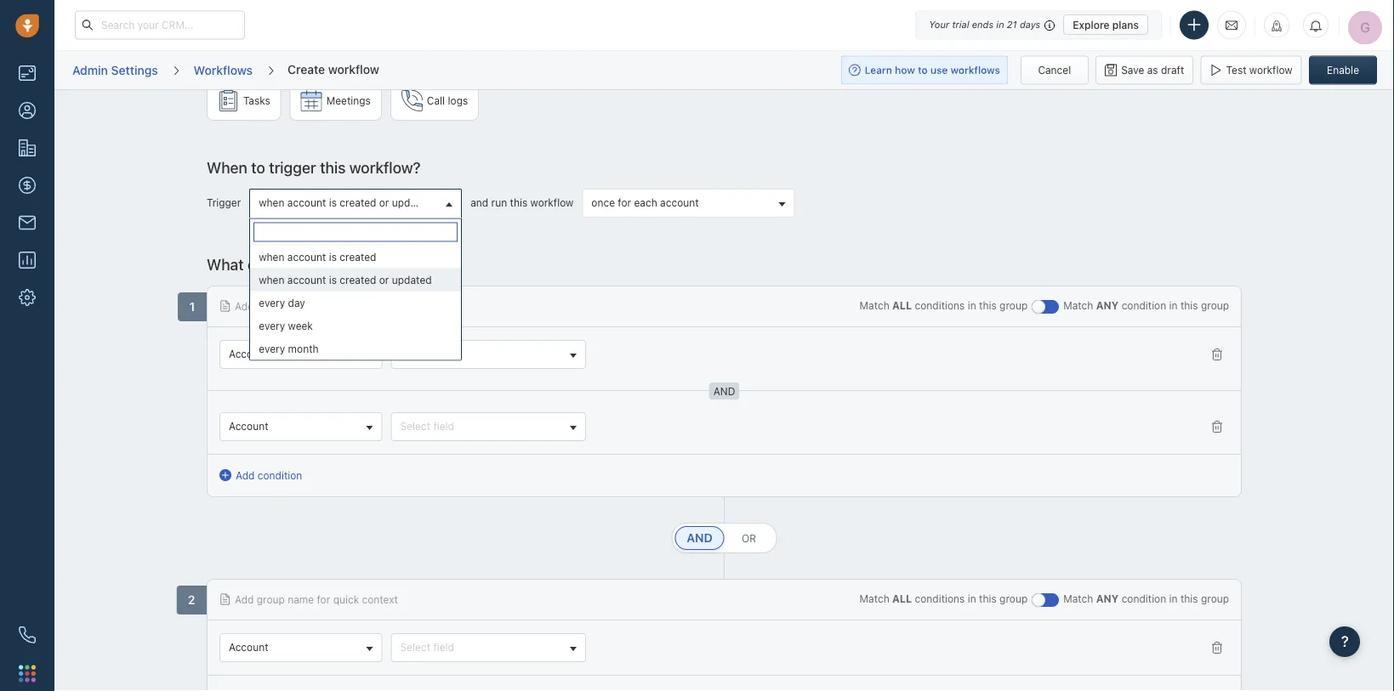 Task type: describe. For each thing, give the bounding box(es) containing it.
add condition
[[236, 470, 302, 482]]

name for 3rd account button
[[288, 594, 314, 606]]

your trial ends in 21 days
[[929, 19, 1040, 30]]

when for when account is created or updated 'dropdown button'
[[259, 197, 284, 209]]

created inside when account is created or updated option
[[340, 274, 376, 286]]

created for "list box" containing when account is created
[[340, 251, 376, 263]]

draft
[[1161, 64, 1184, 76]]

workflows
[[194, 63, 253, 77]]

1 match all conditions in this group from the top
[[860, 300, 1028, 312]]

when
[[207, 159, 247, 177]]

Search your CRM... text field
[[75, 11, 245, 40]]

when account is created
[[259, 251, 376, 263]]

what
[[207, 256, 244, 274]]

3 account from the top
[[229, 642, 268, 654]]

meetings
[[326, 95, 371, 107]]

all for third account button from the bottom
[[892, 300, 912, 312]]

21
[[1007, 19, 1017, 30]]

workflow?
[[349, 159, 421, 177]]

field for second account button
[[433, 421, 454, 433]]

conditions for 3rd account button select field button
[[915, 594, 965, 606]]

test
[[1226, 64, 1246, 76]]

month
[[288, 343, 319, 355]]

when to trigger this workflow?
[[207, 159, 421, 177]]

when account is created or updated inside 'dropdown button'
[[259, 197, 432, 209]]

select for third account button from the bottom's select field button
[[400, 349, 430, 361]]

admin
[[72, 63, 108, 77]]

is for "list box" containing when account is created
[[329, 251, 337, 263]]

is for when account is created or updated 'dropdown button'
[[329, 197, 337, 209]]

each
[[634, 197, 657, 209]]

settings
[[111, 63, 158, 77]]

days
[[1020, 19, 1040, 30]]

add for 3rd account button
[[235, 594, 254, 606]]

admin settings link
[[71, 57, 159, 84]]

updated inside option
[[392, 274, 432, 286]]

explore plans link
[[1063, 14, 1148, 35]]

account inside 'dropdown button'
[[287, 197, 326, 209]]

account inside "option"
[[287, 251, 326, 263]]

conditions for third account button from the bottom's select field button
[[915, 300, 965, 312]]

select field button for second account button
[[391, 413, 586, 442]]

met?
[[397, 256, 432, 274]]

1 match any condition in this group from the top
[[1063, 300, 1229, 312]]

when for "list box" containing when account is created
[[259, 251, 284, 263]]

meetings button
[[290, 81, 382, 121]]

or inside 'dropdown button'
[[379, 197, 389, 209]]

condition for third account button from the bottom
[[1122, 300, 1166, 312]]

2 account button from the top
[[219, 413, 382, 442]]

explore
[[1073, 19, 1110, 31]]

workflows link
[[193, 57, 253, 84]]

tasks
[[243, 95, 270, 107]]

test workflow
[[1226, 64, 1292, 76]]

workflow for test workflow
[[1249, 64, 1292, 76]]

enable
[[1327, 64, 1359, 76]]

trigger
[[269, 159, 316, 177]]

workflow for create workflow
[[328, 62, 379, 76]]

select for 3rd account button select field button
[[400, 642, 430, 654]]

for for third account button from the bottom
[[317, 301, 330, 313]]

what conditions should be met?
[[207, 256, 432, 274]]

email image
[[1226, 18, 1238, 32]]

context for 3rd account button
[[362, 594, 398, 606]]

condition inside add condition link
[[257, 470, 302, 482]]

create workflow
[[287, 62, 379, 76]]

cancel
[[1038, 64, 1071, 76]]

phone image
[[19, 627, 36, 644]]

or link
[[724, 527, 774, 551]]

your
[[929, 19, 949, 30]]

all for 3rd account button
[[892, 594, 912, 606]]

field for third account button from the bottom
[[433, 349, 454, 361]]

2 account from the top
[[229, 421, 268, 433]]

once
[[591, 197, 615, 209]]

and run this workflow
[[471, 197, 574, 209]]

condition for 3rd account button
[[1122, 594, 1166, 606]]

list box containing when account is created
[[250, 245, 461, 360]]

enable button
[[1309, 56, 1377, 85]]

select field button for 3rd account button
[[391, 634, 586, 663]]

save
[[1121, 64, 1144, 76]]

call logs button
[[390, 81, 479, 121]]

2 vertical spatial or
[[742, 533, 756, 545]]

1 select field from the top
[[400, 349, 454, 361]]

trigger
[[207, 197, 241, 209]]

save as draft
[[1121, 64, 1184, 76]]

call logs
[[427, 95, 468, 107]]

explore plans
[[1073, 19, 1139, 31]]



Task type: locate. For each thing, give the bounding box(es) containing it.
1 vertical spatial updated
[[392, 274, 432, 286]]

0 vertical spatial match all conditions in this group
[[860, 300, 1028, 312]]

1 vertical spatial created
[[340, 251, 376, 263]]

is up when account is created or updated option
[[329, 251, 337, 263]]

2 quick from the top
[[333, 594, 359, 606]]

every for every month
[[259, 343, 285, 355]]

3 created from the top
[[340, 274, 376, 286]]

3 account button from the top
[[219, 634, 382, 663]]

0 vertical spatial when
[[259, 197, 284, 209]]

once for each account button
[[582, 189, 795, 218]]

is down when to trigger this workflow?
[[329, 197, 337, 209]]

0 vertical spatial any
[[1096, 300, 1119, 312]]

list box
[[250, 245, 461, 360]]

name for third account button from the bottom
[[288, 301, 314, 313]]

0 vertical spatial field
[[433, 349, 454, 361]]

test workflow button
[[1201, 56, 1302, 85]]

1 vertical spatial context
[[362, 594, 398, 606]]

add
[[235, 301, 254, 313], [236, 470, 255, 482], [235, 594, 254, 606]]

add group name for quick context
[[235, 301, 398, 313], [235, 594, 398, 606]]

1 vertical spatial name
[[288, 594, 314, 606]]

0 vertical spatial name
[[288, 301, 314, 313]]

1 updated from the top
[[392, 197, 432, 209]]

1 vertical spatial add group name for quick context
[[235, 594, 398, 606]]

1 vertical spatial select field
[[400, 421, 454, 433]]

1 every from the top
[[259, 297, 285, 309]]

match any condition in this group
[[1063, 300, 1229, 312], [1063, 594, 1229, 606]]

every month
[[259, 343, 319, 355]]

save as draft button
[[1096, 56, 1194, 85]]

1 created from the top
[[340, 197, 376, 209]]

should
[[324, 256, 371, 274]]

updated down when account is created "option"
[[392, 274, 432, 286]]

0 vertical spatial select field
[[400, 349, 454, 361]]

1 vertical spatial when
[[259, 251, 284, 263]]

context
[[362, 301, 398, 313], [362, 594, 398, 606]]

2 vertical spatial every
[[259, 343, 285, 355]]

when account is created or updated up every day option
[[259, 274, 432, 286]]

as
[[1147, 64, 1158, 76]]

every down every day
[[259, 320, 285, 332]]

2 select field button from the top
[[391, 413, 586, 442]]

2 when account is created or updated from the top
[[259, 274, 432, 286]]

freshworks switcher image
[[19, 665, 36, 682]]

1 field from the top
[[433, 349, 454, 361]]

1 when account is created or updated from the top
[[259, 197, 432, 209]]

when inside when account is created or updated 'dropdown button'
[[259, 197, 284, 209]]

for inside 'button'
[[618, 197, 631, 209]]

2 select field from the top
[[400, 421, 454, 433]]

0 vertical spatial select field button
[[391, 341, 586, 370]]

account button
[[219, 341, 382, 370], [219, 413, 382, 442], [219, 634, 382, 663]]

2 vertical spatial when
[[259, 274, 284, 286]]

updated down workflow?
[[392, 197, 432, 209]]

1 vertical spatial all
[[892, 594, 912, 606]]

add group name for quick context for 3rd account button
[[235, 594, 398, 606]]

1 vertical spatial match any condition in this group
[[1063, 594, 1229, 606]]

0 vertical spatial condition
[[1122, 300, 1166, 312]]

select
[[400, 349, 430, 361], [400, 421, 430, 433], [400, 642, 430, 654]]

condition
[[1122, 300, 1166, 312], [257, 470, 302, 482], [1122, 594, 1166, 606]]

2 field from the top
[[433, 421, 454, 433]]

every for every day
[[259, 297, 285, 309]]

in
[[996, 19, 1004, 30], [968, 300, 976, 312], [1169, 300, 1178, 312], [968, 594, 976, 606], [1169, 594, 1178, 606]]

field
[[433, 349, 454, 361], [433, 421, 454, 433], [433, 642, 454, 654]]

1 context from the top
[[362, 301, 398, 313]]

updated
[[392, 197, 432, 209], [392, 274, 432, 286]]

1 all from the top
[[892, 300, 912, 312]]

1 vertical spatial field
[[433, 421, 454, 433]]

or inside option
[[379, 274, 389, 286]]

2 name from the top
[[288, 594, 314, 606]]

created
[[340, 197, 376, 209], [340, 251, 376, 263], [340, 274, 376, 286]]

context for third account button from the bottom
[[362, 301, 398, 313]]

2 vertical spatial select field button
[[391, 634, 586, 663]]

1 vertical spatial select field button
[[391, 413, 586, 442]]

2 vertical spatial add
[[235, 594, 254, 606]]

0 vertical spatial updated
[[392, 197, 432, 209]]

when account is created or updated button
[[249, 189, 462, 218]]

when account is created or updated option
[[250, 268, 461, 291]]

phone element
[[10, 618, 44, 652]]

1 when from the top
[[259, 197, 284, 209]]

2 vertical spatial select field
[[400, 642, 454, 654]]

workflow up meetings
[[328, 62, 379, 76]]

account
[[229, 349, 268, 361], [229, 421, 268, 433], [229, 642, 268, 654]]

1 vertical spatial or
[[379, 274, 389, 286]]

2 all from the top
[[892, 594, 912, 606]]

2 match all conditions in this group from the top
[[860, 594, 1028, 606]]

when account is created option
[[250, 245, 461, 268]]

0 vertical spatial match any condition in this group
[[1063, 300, 1229, 312]]

1 vertical spatial match all conditions in this group
[[860, 594, 1028, 606]]

cancel button
[[1020, 56, 1089, 85]]

is inside option
[[329, 274, 337, 286]]

1 vertical spatial account
[[229, 421, 268, 433]]

group
[[999, 300, 1028, 312], [1201, 300, 1229, 312], [257, 301, 285, 313], [999, 594, 1028, 606], [1201, 594, 1229, 606], [257, 594, 285, 606]]

updated inside 'dropdown button'
[[392, 197, 432, 209]]

created for when account is created or updated 'dropdown button'
[[340, 197, 376, 209]]

2 when from the top
[[259, 251, 284, 263]]

when inside when account is created "option"
[[259, 251, 284, 263]]

trial
[[952, 19, 969, 30]]

2 vertical spatial select
[[400, 642, 430, 654]]

2 vertical spatial condition
[[1122, 594, 1166, 606]]

2 vertical spatial field
[[433, 642, 454, 654]]

all
[[892, 300, 912, 312], [892, 594, 912, 606]]

1 vertical spatial add
[[236, 470, 255, 482]]

3 every from the top
[[259, 343, 285, 355]]

every inside every week option
[[259, 320, 285, 332]]

this
[[320, 159, 346, 177], [510, 197, 527, 209], [979, 300, 997, 312], [1180, 300, 1198, 312], [979, 594, 997, 606], [1180, 594, 1198, 606]]

created inside when account is created or updated 'dropdown button'
[[340, 197, 376, 209]]

or
[[379, 197, 389, 209], [379, 274, 389, 286], [742, 533, 756, 545]]

0 vertical spatial every
[[259, 297, 285, 309]]

1 select from the top
[[400, 349, 430, 361]]

and
[[471, 197, 488, 209], [687, 532, 713, 546], [689, 533, 710, 545]]

3 select field button from the top
[[391, 634, 586, 663]]

2 match any condition in this group from the top
[[1063, 594, 1229, 606]]

select field button for third account button from the bottom
[[391, 341, 586, 370]]

created down when account is created "option"
[[340, 274, 376, 286]]

workflow
[[328, 62, 379, 76], [1249, 64, 1292, 76], [530, 197, 574, 209]]

0 vertical spatial is
[[329, 197, 337, 209]]

every day option
[[250, 291, 461, 314]]

0 vertical spatial conditions
[[248, 256, 321, 274]]

workflow left once
[[530, 197, 574, 209]]

quick
[[333, 301, 359, 313], [333, 594, 359, 606]]

match all conditions in this group
[[860, 300, 1028, 312], [860, 594, 1028, 606]]

3 is from the top
[[329, 274, 337, 286]]

2 vertical spatial account
[[229, 642, 268, 654]]

when account is created or updated
[[259, 197, 432, 209], [259, 274, 432, 286]]

1 add group name for quick context from the top
[[235, 301, 398, 313]]

for for 3rd account button
[[317, 594, 330, 606]]

1 vertical spatial quick
[[333, 594, 359, 606]]

1 vertical spatial every
[[259, 320, 285, 332]]

add group name for quick context for third account button from the bottom
[[235, 301, 398, 313]]

once for each account
[[591, 197, 699, 209]]

when account is created or updated inside option
[[259, 274, 432, 286]]

match
[[860, 300, 889, 312], [1063, 300, 1093, 312], [860, 594, 889, 606], [1063, 594, 1093, 606]]

to
[[251, 159, 265, 177]]

select field button
[[391, 341, 586, 370], [391, 413, 586, 442], [391, 634, 586, 663]]

every week
[[259, 320, 313, 332]]

any
[[1096, 300, 1119, 312], [1096, 594, 1119, 606]]

0 vertical spatial account
[[229, 349, 268, 361]]

conditions
[[248, 256, 321, 274], [915, 300, 965, 312], [915, 594, 965, 606]]

1 any from the top
[[1096, 300, 1119, 312]]

1 account from the top
[[229, 349, 268, 361]]

0 vertical spatial quick
[[333, 301, 359, 313]]

0 vertical spatial account button
[[219, 341, 382, 370]]

any for third account button from the bottom's select field button
[[1096, 300, 1119, 312]]

is
[[329, 197, 337, 209], [329, 251, 337, 263], [329, 274, 337, 286]]

created down workflow?
[[340, 197, 376, 209]]

run
[[491, 197, 507, 209]]

account
[[287, 197, 326, 209], [660, 197, 699, 209], [287, 251, 326, 263], [287, 274, 326, 286]]

0 vertical spatial created
[[340, 197, 376, 209]]

3 select from the top
[[400, 642, 430, 654]]

2 vertical spatial conditions
[[915, 594, 965, 606]]

1 vertical spatial conditions
[[915, 300, 965, 312]]

2 is from the top
[[329, 251, 337, 263]]

ends
[[972, 19, 994, 30]]

any for 3rd account button select field button
[[1096, 594, 1119, 606]]

1 horizontal spatial workflow
[[530, 197, 574, 209]]

2 vertical spatial account button
[[219, 634, 382, 663]]

logs
[[448, 95, 468, 107]]

0 vertical spatial or
[[379, 197, 389, 209]]

0 horizontal spatial workflow
[[328, 62, 379, 76]]

add for third account button from the bottom
[[235, 301, 254, 313]]

create
[[287, 62, 325, 76]]

None search field
[[254, 222, 458, 242]]

is inside 'dropdown button'
[[329, 197, 337, 209]]

call
[[427, 95, 445, 107]]

2 select from the top
[[400, 421, 430, 433]]

every month option
[[250, 337, 461, 360]]

2 context from the top
[[362, 594, 398, 606]]

every inside every day option
[[259, 297, 285, 309]]

be
[[375, 256, 393, 274]]

every left day
[[259, 297, 285, 309]]

select field
[[400, 349, 454, 361], [400, 421, 454, 433], [400, 642, 454, 654]]

when up every day
[[259, 274, 284, 286]]

2 add group name for quick context from the top
[[235, 594, 398, 606]]

name
[[288, 301, 314, 313], [288, 594, 314, 606]]

2 vertical spatial created
[[340, 274, 376, 286]]

plans
[[1112, 19, 1139, 31]]

and link
[[675, 527, 724, 551], [675, 527, 724, 551]]

1 account button from the top
[[219, 341, 382, 370]]

every inside every month option
[[259, 343, 285, 355]]

every
[[259, 297, 285, 309], [259, 320, 285, 332], [259, 343, 285, 355]]

select for select field button corresponding to second account button
[[400, 421, 430, 433]]

3 when from the top
[[259, 274, 284, 286]]

0 vertical spatial add group name for quick context
[[235, 301, 398, 313]]

0 vertical spatial for
[[618, 197, 631, 209]]

tasks button
[[207, 81, 281, 121]]

every down every week
[[259, 343, 285, 355]]

1 name from the top
[[288, 301, 314, 313]]

every for every week
[[259, 320, 285, 332]]

created up when account is created or updated option
[[340, 251, 376, 263]]

2 created from the top
[[340, 251, 376, 263]]

group
[[207, 81, 1242, 130]]

account inside 'button'
[[660, 197, 699, 209]]

day
[[288, 297, 305, 309]]

0 vertical spatial when account is created or updated
[[259, 197, 432, 209]]

field for 3rd account button
[[433, 642, 454, 654]]

0 vertical spatial select
[[400, 349, 430, 361]]

1 vertical spatial account button
[[219, 413, 382, 442]]

1 is from the top
[[329, 197, 337, 209]]

created inside when account is created "option"
[[340, 251, 376, 263]]

when down to at top left
[[259, 197, 284, 209]]

every day
[[259, 297, 305, 309]]

workflow right the test
[[1249, 64, 1292, 76]]

when
[[259, 197, 284, 209], [259, 251, 284, 263], [259, 274, 284, 286]]

3 select field from the top
[[400, 642, 454, 654]]

when account is created or updated down when to trigger this workflow?
[[259, 197, 432, 209]]

1 vertical spatial any
[[1096, 594, 1119, 606]]

admin settings
[[72, 63, 158, 77]]

2 every from the top
[[259, 320, 285, 332]]

is inside "option"
[[329, 251, 337, 263]]

is down when account is created
[[329, 274, 337, 286]]

1 vertical spatial select
[[400, 421, 430, 433]]

2 any from the top
[[1096, 594, 1119, 606]]

3 field from the top
[[433, 642, 454, 654]]

every week option
[[250, 314, 461, 337]]

1 vertical spatial for
[[317, 301, 330, 313]]

when right what
[[259, 251, 284, 263]]

add condition link
[[219, 468, 302, 484]]

2 updated from the top
[[392, 274, 432, 286]]

0 vertical spatial all
[[892, 300, 912, 312]]

workflow inside button
[[1249, 64, 1292, 76]]

2 vertical spatial for
[[317, 594, 330, 606]]

1 vertical spatial is
[[329, 251, 337, 263]]

1 vertical spatial when account is created or updated
[[259, 274, 432, 286]]

1 select field button from the top
[[391, 341, 586, 370]]

0 vertical spatial add
[[235, 301, 254, 313]]

1 quick from the top
[[333, 301, 359, 313]]

for
[[618, 197, 631, 209], [317, 301, 330, 313], [317, 594, 330, 606]]

1 vertical spatial condition
[[257, 470, 302, 482]]

group containing tasks
[[207, 81, 1242, 130]]

account inside option
[[287, 274, 326, 286]]

when inside when account is created or updated option
[[259, 274, 284, 286]]

2 horizontal spatial workflow
[[1249, 64, 1292, 76]]

0 vertical spatial context
[[362, 301, 398, 313]]

week
[[288, 320, 313, 332]]

2 vertical spatial is
[[329, 274, 337, 286]]



Task type: vqa. For each thing, say whether or not it's contained in the screenshot.
Account button
yes



